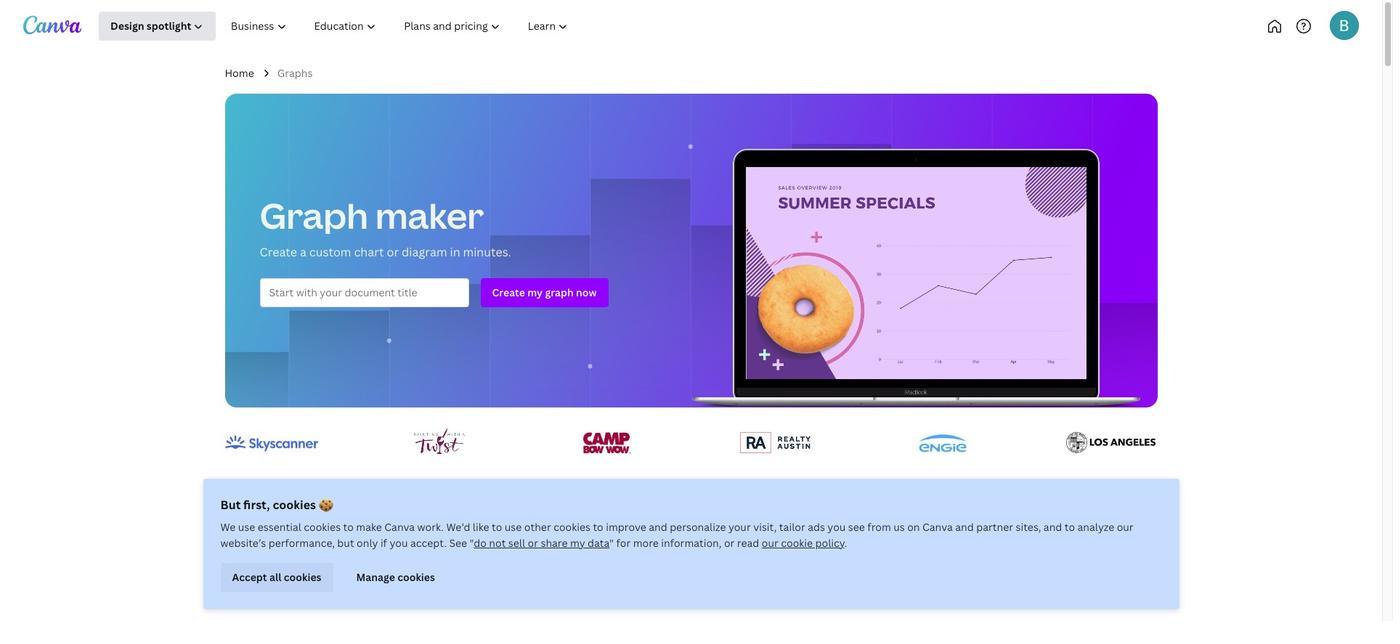 Task type: locate. For each thing, give the bounding box(es) containing it.
or up into
[[653, 580, 664, 594]]

curve
[[846, 580, 874, 594]]

1 horizontal spatial in
[[509, 596, 518, 610]]

0 horizontal spatial in
[[450, 244, 460, 260]]

0 vertical spatial beautiful
[[483, 550, 562, 574]]

make beautiful data visualizations with canva's graph maker unlike other online graph makers, canva isn't complicated or time-consuming. there's no learning curve – you'll get a beautiful graph or diagram in minutes, turning raw data into something that's both visual and easy to understand.
[[367, 550, 1015, 610]]

1 horizontal spatial a
[[932, 580, 937, 594]]

1 vertical spatial beautiful
[[940, 580, 984, 594]]

my right 'share'
[[570, 536, 585, 550]]

beautiful down sell
[[483, 550, 562, 574]]

1 horizontal spatial you
[[828, 520, 846, 534]]

other up do not sell or share my data link
[[524, 520, 551, 534]]

canva up minutes,
[[533, 580, 564, 594]]

" inside we use essential cookies to make canva work. we'd like to use other cookies to improve and personalize your visit, tailor ads you see from us on canva and partner sites, and to analyze our website's performance, but only if you accept. see "
[[470, 536, 474, 550]]

other right unlike
[[400, 580, 427, 594]]

to down curve
[[856, 596, 867, 610]]

0 horizontal spatial beautiful
[[483, 550, 562, 574]]

minutes.
[[463, 244, 511, 260]]

1 horizontal spatial our
[[1117, 520, 1134, 534]]

beautiful
[[483, 550, 562, 574], [940, 580, 984, 594]]

in left the 'minutes.'
[[450, 244, 460, 260]]

canva inside make beautiful data visualizations with canva's graph maker unlike other online graph makers, canva isn't complicated or time-consuming. there's no learning curve – you'll get a beautiful graph or diagram in minutes, turning raw data into something that's both visual and easy to understand.
[[533, 580, 564, 594]]

0 horizontal spatial my
[[528, 286, 543, 299]]

1 horizontal spatial my
[[570, 536, 585, 550]]

0 horizontal spatial other
[[400, 580, 427, 594]]

.
[[845, 536, 847, 550]]

1 horizontal spatial create
[[492, 286, 525, 299]]

a inside graph maker create a custom chart or diagram in minutes.
[[300, 244, 307, 260]]

or down "online"
[[454, 596, 464, 610]]

a left custom
[[300, 244, 307, 260]]

1 horizontal spatial diagram
[[467, 596, 506, 610]]

canva's
[[770, 550, 837, 574]]

1 horizontal spatial use
[[505, 520, 522, 534]]

a right the get
[[932, 580, 937, 594]]

our right the analyze
[[1117, 520, 1134, 534]]

1 vertical spatial my
[[570, 536, 585, 550]]

data left the for
[[588, 536, 610, 550]]

there's
[[751, 580, 787, 594]]

1 vertical spatial a
[[932, 580, 937, 594]]

or right 'chart'
[[387, 244, 399, 260]]

canva up if
[[385, 520, 415, 534]]

home link
[[225, 65, 254, 82]]

0 vertical spatial in
[[450, 244, 460, 260]]

or
[[387, 244, 399, 260], [528, 536, 538, 550], [724, 536, 735, 550], [653, 580, 664, 594], [454, 596, 464, 610]]

1 horizontal spatial maker
[[894, 550, 949, 574]]

"
[[470, 536, 474, 550], [610, 536, 614, 550]]

0 horizontal spatial use
[[238, 520, 255, 534]]

cookies right the all in the bottom of the page
[[284, 570, 321, 584]]

graph left now
[[545, 286, 574, 299]]

0 vertical spatial you
[[828, 520, 846, 534]]

0 horizontal spatial "
[[470, 536, 474, 550]]

time-
[[666, 580, 692, 594]]

graph inside button
[[545, 286, 574, 299]]

do
[[474, 536, 487, 550]]

do not sell or share my data link
[[474, 536, 610, 550]]

work.
[[417, 520, 444, 534]]

maker up the get
[[894, 550, 949, 574]]

1 vertical spatial create
[[492, 286, 525, 299]]

0 vertical spatial our
[[1117, 520, 1134, 534]]

home
[[225, 66, 254, 80]]

–
[[876, 580, 882, 594]]

0 horizontal spatial a
[[300, 244, 307, 260]]

to
[[343, 520, 354, 534], [492, 520, 502, 534], [593, 520, 604, 534], [1065, 520, 1075, 534], [856, 596, 867, 610]]

makers,
[[493, 580, 531, 594]]

accept
[[232, 570, 267, 584]]

diagram right 'chart'
[[402, 244, 447, 260]]

graph down make
[[462, 580, 491, 594]]

my
[[528, 286, 543, 299], [570, 536, 585, 550]]

you right if
[[390, 536, 408, 550]]

0 horizontal spatial diagram
[[402, 244, 447, 260]]

0 vertical spatial a
[[300, 244, 307, 260]]

1 vertical spatial diagram
[[467, 596, 506, 610]]

something
[[669, 596, 721, 610]]

canva
[[385, 520, 415, 534], [923, 520, 953, 534], [533, 580, 564, 594]]

1 horizontal spatial canva
[[533, 580, 564, 594]]

in inside make beautiful data visualizations with canva's graph maker unlike other online graph makers, canva isn't complicated or time-consuming. there's no learning curve – you'll get a beautiful graph or diagram in minutes, turning raw data into something that's both visual and easy to understand.
[[509, 596, 518, 610]]

get
[[914, 580, 929, 594]]

1 vertical spatial maker
[[894, 550, 949, 574]]

graphs
[[277, 66, 313, 80]]

cookies down accept.
[[397, 570, 435, 584]]

1 vertical spatial other
[[400, 580, 427, 594]]

and inside make beautiful data visualizations with canva's graph maker unlike other online graph makers, canva isn't complicated or time-consuming. there's no learning curve – you'll get a beautiful graph or diagram in minutes, turning raw data into something that's both visual and easy to understand.
[[811, 596, 829, 610]]

2 " from the left
[[610, 536, 614, 550]]

you'll
[[885, 580, 911, 594]]

use
[[238, 520, 255, 534], [505, 520, 522, 534]]

" right the 'see'
[[470, 536, 474, 550]]

or right sell
[[528, 536, 538, 550]]

diagram
[[402, 244, 447, 260], [467, 596, 506, 610]]

you up policy on the right of the page
[[828, 520, 846, 534]]

on
[[908, 520, 920, 534]]

1 use from the left
[[238, 520, 255, 534]]

you
[[828, 520, 846, 534], [390, 536, 408, 550]]

chart
[[354, 244, 384, 260]]

use up sell
[[505, 520, 522, 534]]

1 horizontal spatial "
[[610, 536, 614, 550]]

0 vertical spatial my
[[528, 286, 543, 299]]

create my graph now
[[492, 286, 597, 299]]

our
[[1117, 520, 1134, 534], [762, 536, 779, 550]]

we use essential cookies to make canva work. we'd like to use other cookies to improve and personalize your visit, tailor ads you see from us on canva and partner sites, and to analyze our website's performance, but only if you accept. see "
[[220, 520, 1134, 550]]

our down the visit,
[[762, 536, 779, 550]]

cookies down 🍪
[[304, 520, 341, 534]]

turning
[[565, 596, 600, 610]]

canva right 'on'
[[923, 520, 953, 534]]

in down makers,
[[509, 596, 518, 610]]

and right sites,
[[1044, 520, 1062, 534]]

complicated
[[590, 580, 651, 594]]

0 horizontal spatial maker
[[375, 192, 484, 239]]

2 use from the left
[[505, 520, 522, 534]]

data
[[588, 536, 610, 550], [566, 550, 606, 574], [623, 596, 645, 610]]

all
[[270, 570, 281, 584]]

share
[[541, 536, 568, 550]]

other
[[524, 520, 551, 534], [400, 580, 427, 594]]

in
[[450, 244, 460, 260], [509, 596, 518, 610]]

maker up the 'minutes.'
[[375, 192, 484, 239]]

create down graph at the top of the page
[[260, 244, 297, 260]]

create inside button
[[492, 286, 525, 299]]

use up website's
[[238, 520, 255, 534]]

0 horizontal spatial create
[[260, 244, 297, 260]]

create
[[260, 244, 297, 260], [492, 286, 525, 299]]

and down learning
[[811, 596, 829, 610]]

only
[[357, 536, 378, 550]]

1 " from the left
[[470, 536, 474, 550]]

city of los angeles image
[[1066, 432, 1156, 454]]

website's
[[220, 536, 266, 550]]

1 vertical spatial you
[[390, 536, 408, 550]]

accept all cookies button
[[220, 563, 333, 592]]

other inside we use essential cookies to make canva work. we'd like to use other cookies to improve and personalize your visit, tailor ads you see from us on canva and partner sites, and to analyze our website's performance, but only if you accept. see "
[[524, 520, 551, 534]]

" left the for
[[610, 536, 614, 550]]

0 vertical spatial maker
[[375, 192, 484, 239]]

1 horizontal spatial beautiful
[[940, 580, 984, 594]]

0 vertical spatial diagram
[[402, 244, 447, 260]]

we'd
[[446, 520, 470, 534]]

engie image
[[919, 435, 967, 452]]

our inside we use essential cookies to make canva work. we'd like to use other cookies to improve and personalize your visit, tailor ads you see from us on canva and partner sites, and to analyze our website's performance, but only if you accept. see "
[[1117, 520, 1134, 534]]

0 horizontal spatial you
[[390, 536, 408, 550]]

but first, cookies 🍪
[[220, 497, 333, 513]]

do not sell or share my data " for more information, or read our cookie policy .
[[474, 536, 847, 550]]

but
[[337, 536, 354, 550]]

read
[[737, 536, 759, 550]]

or left read
[[724, 536, 735, 550]]

beautiful right the get
[[940, 580, 984, 594]]

diagram down makers,
[[467, 596, 506, 610]]

cookies up essential
[[273, 497, 316, 513]]

and
[[649, 520, 667, 534], [955, 520, 974, 534], [1044, 520, 1062, 534], [811, 596, 829, 610]]

0 vertical spatial other
[[524, 520, 551, 534]]

graph
[[545, 286, 574, 299], [840, 550, 891, 574], [462, 580, 491, 594], [987, 580, 1015, 594]]

create down the 'minutes.'
[[492, 286, 525, 299]]

1 vertical spatial our
[[762, 536, 779, 550]]

0 vertical spatial create
[[260, 244, 297, 260]]

a
[[300, 244, 307, 260], [932, 580, 937, 594]]

maker
[[375, 192, 484, 239], [894, 550, 949, 574]]

1 horizontal spatial other
[[524, 520, 551, 534]]

my left now
[[528, 286, 543, 299]]

into
[[648, 596, 667, 610]]

1 vertical spatial in
[[509, 596, 518, 610]]

to right like at left
[[492, 520, 502, 534]]

data up isn't
[[566, 550, 606, 574]]



Task type: vqa. For each thing, say whether or not it's contained in the screenshot.
ads
yes



Task type: describe. For each thing, give the bounding box(es) containing it.
graph maker create a custom chart or diagram in minutes.
[[260, 192, 511, 260]]

and left 'partner'
[[955, 520, 974, 534]]

my inside button
[[528, 286, 543, 299]]

see
[[449, 536, 467, 550]]

manage cookies
[[356, 570, 435, 584]]

ads
[[808, 520, 825, 534]]

for
[[616, 536, 631, 550]]

visualizations
[[610, 550, 726, 574]]

to left the analyze
[[1065, 520, 1075, 534]]

a inside make beautiful data visualizations with canva's graph maker unlike other online graph makers, canva isn't complicated or time-consuming. there's no learning curve – you'll get a beautiful graph or diagram in minutes, turning raw data into something that's both visual and easy to understand.
[[932, 580, 937, 594]]

🍪
[[319, 497, 333, 513]]

cookies up 'share'
[[554, 520, 591, 534]]

your
[[729, 520, 751, 534]]

our cookie policy link
[[762, 536, 845, 550]]

essential
[[258, 520, 301, 534]]

maker inside make beautiful data visualizations with canva's graph maker unlike other online graph makers, canva isn't complicated or time-consuming. there's no learning curve – you'll get a beautiful graph or diagram in minutes, turning raw data into something that's both visual and easy to understand.
[[894, 550, 949, 574]]

custom
[[309, 244, 351, 260]]

accept.
[[410, 536, 447, 550]]

graph up curve
[[840, 550, 891, 574]]

if
[[381, 536, 387, 550]]

create inside graph maker create a custom chart or diagram in minutes.
[[260, 244, 297, 260]]

raw
[[603, 596, 621, 610]]

sites,
[[1016, 520, 1041, 534]]

consuming.
[[692, 580, 749, 594]]

create my graph now button
[[481, 279, 608, 308]]

unlike
[[367, 580, 398, 594]]

cookies inside "manage cookies" button
[[397, 570, 435, 584]]

2 horizontal spatial canva
[[923, 520, 953, 534]]

more
[[633, 536, 659, 550]]

now
[[576, 286, 597, 299]]

diagram inside graph maker create a custom chart or diagram in minutes.
[[402, 244, 447, 260]]

graph down 'partner'
[[987, 580, 1015, 594]]

maker inside graph maker create a custom chart or diagram in minutes.
[[375, 192, 484, 239]]

that's
[[724, 596, 752, 610]]

performance,
[[269, 536, 335, 550]]

personalize
[[670, 520, 726, 534]]

and up do not sell or share my data " for more information, or read our cookie policy . on the bottom
[[649, 520, 667, 534]]

or inside graph maker create a custom chart or diagram in minutes.
[[387, 244, 399, 260]]

other inside make beautiful data visualizations with canva's graph maker unlike other online graph makers, canva isn't complicated or time-consuming. there's no learning curve – you'll get a beautiful graph or diagram in minutes, turning raw data into something that's both visual and easy to understand.
[[400, 580, 427, 594]]

us
[[894, 520, 905, 534]]

both
[[754, 596, 777, 610]]

visual
[[780, 596, 808, 610]]

tailor
[[779, 520, 805, 534]]

easy
[[832, 596, 854, 610]]

visit,
[[753, 520, 777, 534]]

in inside graph maker create a custom chart or diagram in minutes.
[[450, 244, 460, 260]]

first,
[[243, 497, 270, 513]]

manage cookies button
[[345, 563, 447, 592]]

online
[[430, 580, 460, 594]]

we
[[220, 520, 236, 534]]

to left improve at the bottom of the page
[[593, 520, 604, 534]]

understand.
[[869, 596, 929, 610]]

manage
[[356, 570, 395, 584]]

but
[[220, 497, 241, 513]]

like
[[473, 520, 489, 534]]

minutes,
[[520, 596, 562, 610]]

make
[[356, 520, 382, 534]]

sell
[[508, 536, 525, 550]]

make
[[434, 550, 479, 574]]

to up but
[[343, 520, 354, 534]]

painting with a twist image
[[414, 428, 465, 459]]

not
[[489, 536, 506, 550]]

with
[[729, 550, 767, 574]]

learning
[[804, 580, 844, 594]]

from
[[868, 520, 891, 534]]

accept all cookies
[[232, 570, 321, 584]]

0 horizontal spatial canva
[[385, 520, 415, 534]]

analyze
[[1078, 520, 1115, 534]]

policy
[[815, 536, 845, 550]]

partner
[[976, 520, 1013, 534]]

to inside make beautiful data visualizations with canva's graph maker unlike other online graph makers, canva isn't complicated or time-consuming. there's no learning curve – you'll get a beautiful graph or diagram in minutes, turning raw data into something that's both visual and easy to understand.
[[856, 596, 867, 610]]

cookie
[[781, 536, 813, 550]]

top level navigation element
[[99, 12, 630, 41]]

isn't
[[566, 580, 587, 594]]

0 horizontal spatial our
[[762, 536, 779, 550]]

information,
[[661, 536, 722, 550]]

skyscanner image
[[225, 436, 318, 451]]

realty austin image
[[740, 432, 810, 454]]

diagram inside make beautiful data visualizations with canva's graph maker unlike other online graph makers, canva isn't complicated or time-consuming. there's no learning curve – you'll get a beautiful graph or diagram in minutes, turning raw data into something that's both visual and easy to understand.
[[467, 596, 506, 610]]

camp bow wow image
[[583, 433, 631, 454]]

no
[[789, 580, 802, 594]]

improve
[[606, 520, 646, 534]]

data down complicated
[[623, 596, 645, 610]]

graph
[[260, 192, 368, 239]]

cookies inside accept all cookies button
[[284, 570, 321, 584]]

Start with your document title text field
[[260, 279, 469, 308]]

see
[[848, 520, 865, 534]]



